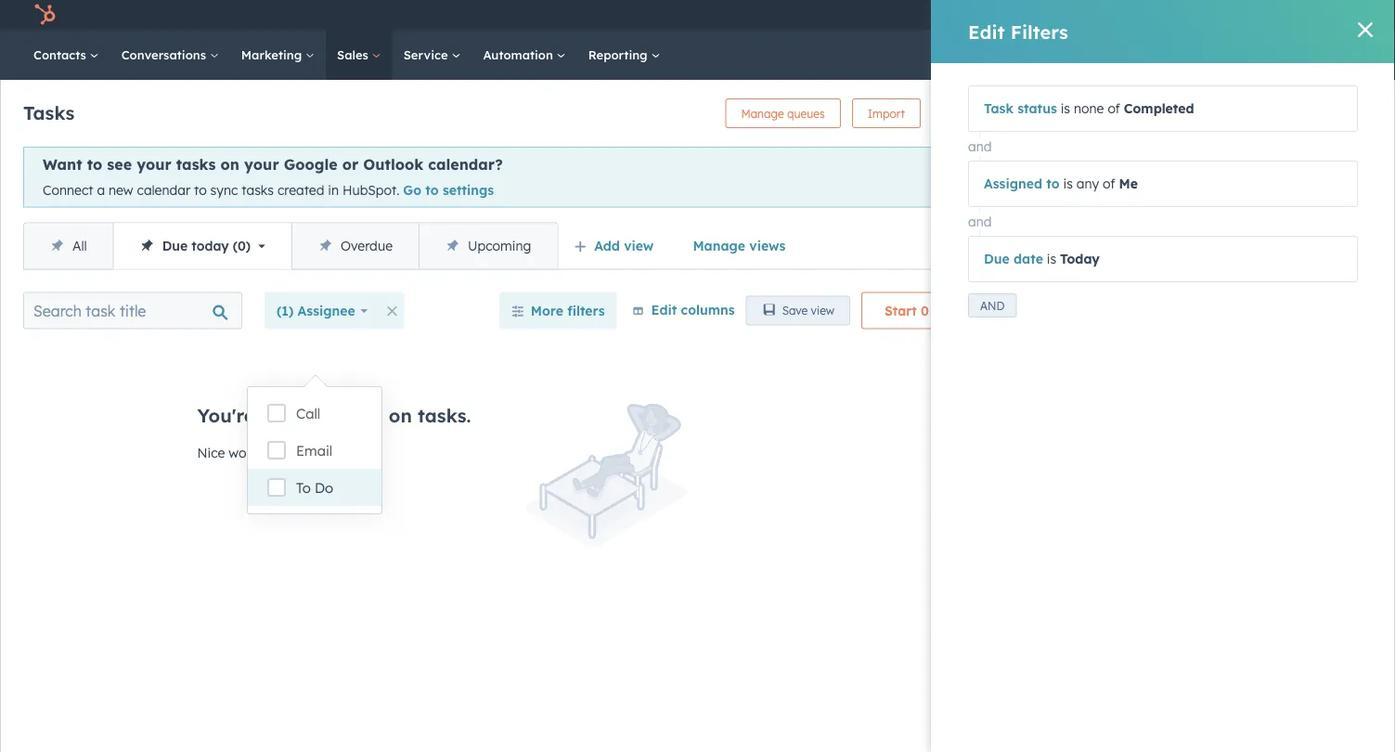 Task type: vqa. For each thing, say whether or not it's contained in the screenshot.
the leftmost Press to sort. image
no



Task type: describe. For each thing, give the bounding box(es) containing it.
manage queues link
[[726, 98, 841, 128]]

Search task title search field
[[23, 292, 242, 329]]

sales
[[337, 47, 372, 62]]

save view
[[782, 304, 835, 318]]

2 your from the left
[[244, 155, 279, 174]]

want
[[43, 155, 82, 174]]

marketing link
[[230, 30, 326, 80]]

contacts link
[[22, 30, 110, 80]]

is for none
[[1061, 100, 1071, 117]]

automation link
[[472, 30, 577, 80]]

to for assigned
[[1047, 175, 1060, 192]]

none
[[1074, 100, 1105, 117]]

(1) assignee
[[277, 302, 355, 319]]

automation
[[483, 47, 557, 62]]

1 your from the left
[[137, 155, 172, 174]]

0 horizontal spatial tasks
[[176, 155, 216, 174]]

task status button
[[984, 100, 1057, 117]]

is for any
[[1064, 175, 1073, 192]]

manage queues
[[741, 106, 825, 120]]

filters
[[567, 302, 605, 319]]

notifications button
[[1179, 0, 1211, 30]]

task
[[986, 106, 1008, 120]]

see
[[107, 155, 132, 174]]

save
[[782, 304, 808, 318]]

tasks
[[23, 101, 75, 124]]

task
[[984, 100, 1014, 117]]

more filters
[[531, 302, 605, 319]]

here
[[1175, 194, 1202, 210]]

work.
[[229, 444, 261, 461]]

2023.
[[1182, 167, 1221, 186]]

upgrade
[[966, 9, 1018, 24]]

manage for manage views
[[693, 237, 746, 254]]

or
[[342, 155, 359, 174]]

reporting
[[588, 47, 651, 62]]

)
[[246, 237, 251, 254]]

upgrade image
[[945, 8, 962, 25]]

reporting link
[[577, 30, 672, 80]]

lives
[[1234, 194, 1261, 210]]

menu containing apoptosis studios
[[934, 0, 1373, 37]]

search image
[[1353, 46, 1370, 63]]

close image inside want to see your tasks on your google or outlook calendar? alert
[[990, 170, 1001, 181]]

and for assigned to is any of me
[[968, 214, 992, 230]]

manage views
[[693, 237, 786, 254]]

edit columns button
[[632, 298, 735, 322]]

to left sync
[[194, 182, 207, 198]]

service
[[404, 47, 452, 62]]

created
[[278, 182, 324, 198]]

of for any
[[1103, 175, 1116, 192]]

view for save view
[[811, 304, 835, 318]]

go to prospecting
[[1082, 238, 1199, 254]]

tara schultz image
[[1222, 6, 1239, 23]]

conversations link
[[110, 30, 230, 80]]

google
[[284, 155, 338, 174]]

in inside all data shown here now lives in the prospecting workspace.
[[1264, 194, 1275, 210]]

completed
[[1124, 100, 1195, 117]]

on for tasks
[[221, 155, 240, 174]]

sync
[[210, 182, 238, 198]]

marketplaces image
[[1081, 8, 1098, 25]]

assignee
[[298, 302, 355, 319]]

add view button
[[562, 227, 670, 264]]

due date is today
[[984, 251, 1100, 267]]

add
[[595, 237, 620, 254]]

assigned
[[984, 175, 1043, 192]]

more filters link
[[499, 292, 617, 329]]

apoptosis studios
[[1243, 7, 1345, 22]]

start 0 tasks
[[885, 302, 967, 319]]

settings
[[443, 182, 494, 198]]

filters
[[1011, 20, 1069, 43]]

help button
[[1109, 0, 1140, 30]]

more
[[531, 302, 564, 319]]

of for none
[[1108, 100, 1121, 117]]

edit columns
[[651, 301, 735, 317]]

(1)
[[277, 302, 294, 319]]

today
[[1060, 251, 1100, 267]]

edit for edit columns
[[651, 301, 677, 317]]

studios
[[1303, 7, 1345, 22]]

tasks.
[[418, 404, 471, 427]]

1 horizontal spatial close image
[[1358, 22, 1373, 37]]

outlook
[[363, 155, 424, 174]]

due today ( 0 )
[[162, 237, 251, 254]]

1,
[[1165, 167, 1177, 186]]

do
[[315, 479, 334, 497]]

search button
[[1344, 39, 1379, 71]]

view for add view
[[624, 237, 654, 254]]

in inside want to see your tasks on your google or outlook calendar? connect a new calendar to sync tasks created in hubspot. go to settings
[[328, 182, 339, 198]]

(1) assignee button
[[265, 292, 380, 329]]

is for going
[[1165, 149, 1177, 167]]

data
[[1100, 194, 1129, 210]]

and
[[981, 299, 1005, 312]]

all
[[261, 404, 283, 427]]

to
[[296, 479, 311, 497]]

all for all data shown here now lives in the prospecting workspace.
[[1082, 194, 1096, 210]]

you're
[[197, 404, 255, 427]]



Task type: locate. For each thing, give the bounding box(es) containing it.
1 vertical spatial 0
[[921, 302, 929, 319]]

create task link
[[932, 98, 1024, 128]]

0 horizontal spatial in
[[328, 182, 339, 198]]

overdue link
[[292, 223, 419, 269]]

navigation containing all
[[23, 222, 558, 270]]

go down data
[[1082, 238, 1100, 254]]

and down create task link
[[968, 138, 992, 155]]

connect
[[43, 182, 93, 198]]

tasks right sync
[[242, 182, 274, 198]]

0 vertical spatial edit
[[968, 20, 1005, 43]]

close image up search icon
[[1358, 22, 1373, 37]]

due left date at the right top of page
[[984, 251, 1010, 267]]

marketing
[[241, 47, 306, 62]]

all down the any
[[1082, 194, 1096, 210]]

2 and from the top
[[968, 214, 992, 230]]

navigation
[[23, 222, 558, 270]]

tasks left and
[[933, 302, 967, 319]]

to for go
[[1104, 238, 1117, 254]]

view right save
[[811, 304, 835, 318]]

1 horizontal spatial tasks
[[242, 182, 274, 198]]

on inside want to see your tasks on your google or outlook calendar? connect a new calendar to sync tasks created in hubspot. go to settings
[[221, 155, 240, 174]]

you're all caught up on tasks.
[[197, 404, 471, 427]]

1 vertical spatial and
[[968, 214, 992, 230]]

calling icon button
[[1034, 2, 1065, 29]]

0
[[238, 237, 246, 254], [921, 302, 929, 319]]

away
[[1230, 149, 1271, 167]]

is left the any
[[1064, 175, 1073, 192]]

to left the settings
[[426, 182, 439, 198]]

and button
[[968, 293, 1017, 318]]

sales link
[[326, 30, 392, 80]]

november
[[1082, 167, 1160, 186]]

due left today on the left
[[162, 237, 188, 254]]

manage inside tasks 'banner'
[[741, 106, 784, 120]]

0 vertical spatial prospecting
[[1082, 212, 1155, 229]]

upcoming
[[468, 237, 531, 254]]

your
[[137, 155, 172, 174], [244, 155, 279, 174]]

calendar
[[137, 182, 190, 198]]

this panel is going away on november 1, 2023.
[[1082, 149, 1294, 186]]

edit inside button
[[651, 301, 677, 317]]

all down connect
[[72, 237, 87, 254]]

email
[[296, 442, 333, 460]]

panel
[[1118, 149, 1160, 167]]

is
[[1061, 100, 1071, 117], [1165, 149, 1177, 167], [1064, 175, 1073, 192], [1047, 251, 1057, 267]]

0 vertical spatial 0
[[238, 237, 246, 254]]

prospecting inside all data shown here now lives in the prospecting workspace.
[[1082, 212, 1155, 229]]

1 horizontal spatial all
[[1082, 194, 1096, 210]]

0 horizontal spatial on
[[221, 155, 240, 174]]

0 horizontal spatial your
[[137, 155, 172, 174]]

hubspot link
[[22, 4, 70, 26]]

edit right upgrade "image"
[[968, 20, 1005, 43]]

menu
[[934, 0, 1373, 37]]

to for want
[[87, 155, 102, 174]]

0 vertical spatial and
[[968, 138, 992, 155]]

tab list
[[1047, 288, 1396, 333]]

import
[[868, 106, 905, 120]]

overdue
[[341, 237, 393, 254]]

go
[[403, 182, 422, 198], [1082, 238, 1100, 254]]

create task
[[948, 106, 1008, 120]]

now
[[1205, 194, 1231, 210]]

0 horizontal spatial view
[[624, 237, 654, 254]]

up
[[359, 404, 383, 427]]

on right the up
[[389, 404, 412, 427]]

due for due date is today
[[984, 251, 1010, 267]]

want to see your tasks on your google or outlook calendar? alert
[[23, 147, 1024, 208]]

view right the add
[[624, 237, 654, 254]]

due for due today ( 0 )
[[162, 237, 188, 254]]

0 vertical spatial tasks
[[176, 155, 216, 174]]

all inside all data shown here now lives in the prospecting workspace.
[[1082, 194, 1096, 210]]

1 vertical spatial edit
[[651, 301, 677, 317]]

0 vertical spatial close image
[[1358, 22, 1373, 37]]

0 horizontal spatial edit
[[651, 301, 677, 317]]

settings image
[[1152, 8, 1168, 25]]

status
[[1018, 100, 1057, 117]]

date
[[1014, 251, 1044, 267]]

1 horizontal spatial your
[[244, 155, 279, 174]]

create
[[948, 106, 983, 120]]

0 vertical spatial of
[[1108, 100, 1121, 117]]

manage left views
[[693, 237, 746, 254]]

1 vertical spatial close image
[[990, 170, 1001, 181]]

on for away
[[1275, 149, 1294, 167]]

0 vertical spatial view
[[624, 237, 654, 254]]

to left the any
[[1047, 175, 1060, 192]]

on up sync
[[221, 155, 240, 174]]

on right away
[[1275, 149, 1294, 167]]

manage left the queues
[[741, 106, 784, 120]]

in left the
[[1264, 194, 1275, 210]]

is inside this panel is going away on november 1, 2023.
[[1165, 149, 1177, 167]]

service link
[[392, 30, 472, 80]]

a
[[97, 182, 105, 198]]

0 horizontal spatial 0
[[238, 237, 246, 254]]

go inside want to see your tasks on your google or outlook calendar? connect a new calendar to sync tasks created in hubspot. go to settings
[[403, 182, 422, 198]]

views
[[750, 237, 786, 254]]

1 horizontal spatial due
[[984, 251, 1010, 267]]

0 vertical spatial all
[[1082, 194, 1096, 210]]

Search HubSpot search field
[[1135, 39, 1362, 71]]

task status is none of completed
[[984, 100, 1195, 117]]

1 vertical spatial go
[[1082, 238, 1100, 254]]

1 horizontal spatial on
[[389, 404, 412, 427]]

manage views link
[[681, 227, 798, 264]]

0 vertical spatial manage
[[741, 106, 784, 120]]

your up "calendar"
[[137, 155, 172, 174]]

0 horizontal spatial all
[[72, 237, 87, 254]]

1 horizontal spatial go
[[1082, 238, 1100, 254]]

going
[[1182, 149, 1225, 167]]

1 horizontal spatial 0
[[921, 302, 929, 319]]

hubspot image
[[33, 4, 56, 26]]

apoptosis studios button
[[1211, 0, 1373, 30]]

columns
[[681, 301, 735, 317]]

1 vertical spatial all
[[72, 237, 87, 254]]

on
[[1275, 149, 1294, 167], [221, 155, 240, 174], [389, 404, 412, 427]]

go to prospecting link
[[1082, 238, 1218, 254]]

manage for manage queues
[[741, 106, 784, 120]]

all inside all link
[[72, 237, 87, 254]]

shown
[[1133, 194, 1171, 210]]

is left none
[[1061, 100, 1071, 117]]

to do
[[296, 479, 334, 497]]

prospecting down workspace.
[[1121, 238, 1199, 254]]

add view
[[595, 237, 654, 254]]

close image down task
[[990, 170, 1001, 181]]

1 vertical spatial manage
[[693, 237, 746, 254]]

prospecting down data
[[1082, 212, 1155, 229]]

start 0 tasks button
[[862, 292, 1009, 329]]

1 horizontal spatial in
[[1264, 194, 1275, 210]]

and up the due date button
[[968, 214, 992, 230]]

assigned to is any of me
[[984, 175, 1138, 192]]

hubspot.
[[343, 182, 400, 198]]

0 horizontal spatial go
[[403, 182, 422, 198]]

workspace.
[[1158, 212, 1230, 229]]

of up data
[[1103, 175, 1116, 192]]

edit left columns
[[651, 301, 677, 317]]

start
[[885, 302, 917, 319]]

tasks banner
[[23, 93, 1024, 128]]

0 horizontal spatial due
[[162, 237, 188, 254]]

in right created
[[328, 182, 339, 198]]

edit for edit filters
[[968, 20, 1005, 43]]

is for today
[[1047, 251, 1057, 267]]

1 vertical spatial view
[[811, 304, 835, 318]]

1 and from the top
[[968, 138, 992, 155]]

on inside this panel is going away on november 1, 2023.
[[1275, 149, 1294, 167]]

notifications image
[[1187, 8, 1204, 25]]

1 vertical spatial prospecting
[[1121, 238, 1199, 254]]

this
[[1082, 149, 1113, 167]]

all for all
[[72, 237, 87, 254]]

nice work.
[[197, 444, 261, 461]]

settings link
[[1140, 0, 1179, 30]]

0 right today on the left
[[238, 237, 246, 254]]

1 horizontal spatial view
[[811, 304, 835, 318]]

0 right start
[[921, 302, 929, 319]]

to left see
[[87, 155, 102, 174]]

2 horizontal spatial tasks
[[933, 302, 967, 319]]

tasks inside button
[[933, 302, 967, 319]]

go down outlook
[[403, 182, 422, 198]]

0 horizontal spatial close image
[[990, 170, 1001, 181]]

all link
[[24, 223, 113, 269]]

today
[[192, 237, 229, 254]]

of
[[1108, 100, 1121, 117], [1103, 175, 1116, 192]]

is right panel
[[1165, 149, 1177, 167]]

2 horizontal spatial on
[[1275, 149, 1294, 167]]

help image
[[1116, 8, 1133, 25]]

upcoming link
[[419, 223, 557, 269]]

marketplaces button
[[1070, 0, 1109, 30]]

and for task status is none of completed
[[968, 138, 992, 155]]

contacts
[[33, 47, 90, 62]]

tasks
[[176, 155, 216, 174], [242, 182, 274, 198], [933, 302, 967, 319]]

to right today
[[1104, 238, 1117, 254]]

your up created
[[244, 155, 279, 174]]

view inside popup button
[[624, 237, 654, 254]]

calling icon image
[[1041, 9, 1058, 26]]

close image
[[1358, 22, 1373, 37], [990, 170, 1001, 181]]

list box
[[248, 387, 382, 513]]

queues
[[788, 106, 825, 120]]

is right date at the right top of page
[[1047, 251, 1057, 267]]

all
[[1082, 194, 1096, 210], [72, 237, 87, 254]]

edit
[[968, 20, 1005, 43], [651, 301, 677, 317]]

conversations
[[121, 47, 210, 62]]

call
[[296, 405, 321, 422]]

in
[[328, 182, 339, 198], [1264, 194, 1275, 210]]

tasks up sync
[[176, 155, 216, 174]]

of right none
[[1108, 100, 1121, 117]]

1 vertical spatial of
[[1103, 175, 1116, 192]]

0 inside button
[[921, 302, 929, 319]]

view inside button
[[811, 304, 835, 318]]

0 vertical spatial go
[[403, 182, 422, 198]]

1 vertical spatial tasks
[[242, 182, 274, 198]]

me
[[1119, 175, 1138, 192]]

1 horizontal spatial edit
[[968, 20, 1005, 43]]

import link
[[852, 98, 921, 128]]

list box containing call
[[248, 387, 382, 513]]

2 vertical spatial tasks
[[933, 302, 967, 319]]

apoptosis
[[1243, 7, 1300, 22]]



